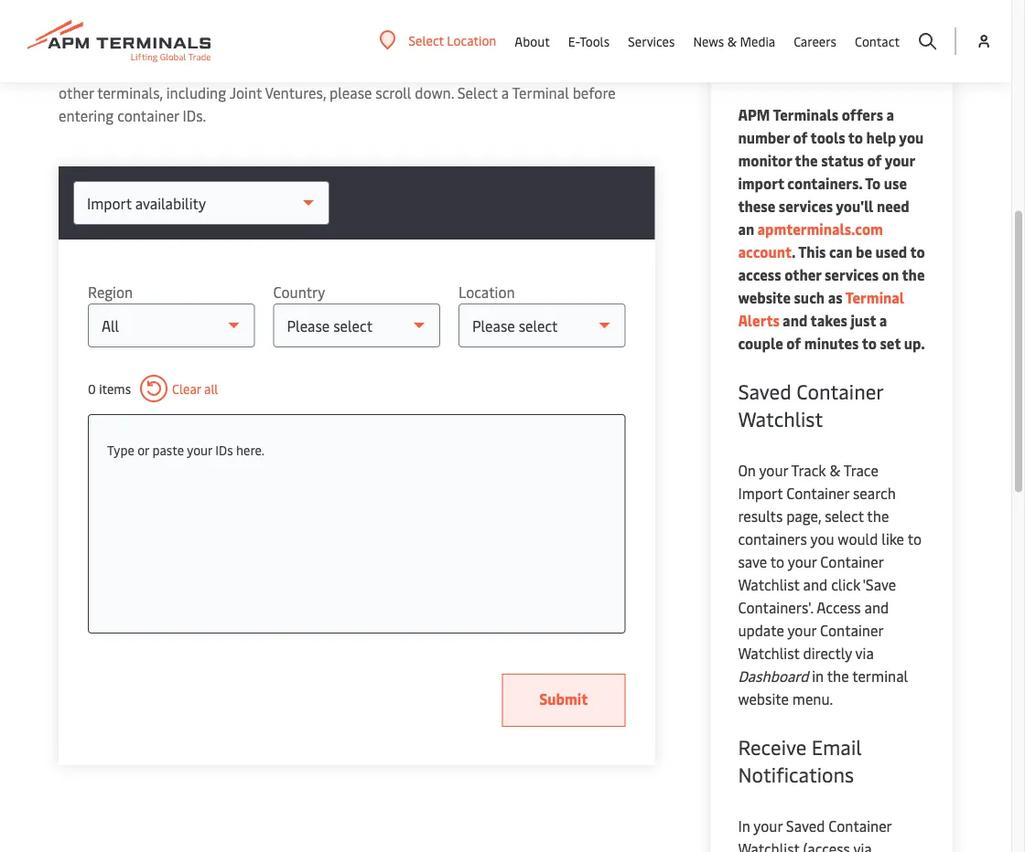 Task type: locate. For each thing, give the bounding box(es) containing it.
monitor
[[738, 151, 792, 171]]

about button
[[515, 0, 550, 82]]

container
[[796, 378, 883, 405], [786, 484, 849, 504], [820, 553, 883, 572], [820, 621, 883, 641], [828, 817, 892, 837]]

services
[[779, 197, 833, 216], [825, 265, 879, 285]]

a inside and takes just a couple of minutes to set up.
[[879, 311, 887, 331]]

& right news
[[727, 32, 737, 50]]

1 vertical spatial a
[[886, 105, 894, 125]]

to left set
[[862, 334, 877, 354]]

select inside our global t&t tool allows you to check your containers located at our major terminals. for other terminals, including joint ventures, please scroll down. select a terminal before entering container ids.
[[457, 83, 498, 103]]

other down our
[[59, 83, 94, 103]]

to down offers
[[848, 128, 863, 148]]

containers
[[353, 60, 422, 80], [738, 530, 807, 550]]

directly
[[803, 644, 852, 664]]

ventures,
[[265, 83, 326, 103]]

clear all button
[[140, 376, 218, 403]]

0 vertical spatial other
[[59, 83, 94, 103]]

2 website from the top
[[738, 690, 789, 710]]

watchlist up track
[[738, 406, 823, 433]]

containers'.
[[738, 599, 813, 618]]

0 vertical spatial containers
[[353, 60, 422, 80]]

0 vertical spatial select
[[409, 32, 444, 49]]

1 horizontal spatial terminal
[[845, 288, 904, 308]]

to right save at bottom
[[770, 553, 784, 572]]

2 vertical spatial you
[[810, 530, 834, 550]]

watchlist down in
[[738, 840, 800, 853]]

as
[[828, 288, 843, 308]]

4 watchlist from the top
[[738, 840, 800, 853]]

container down access
[[820, 621, 883, 641]]

and down such
[[783, 311, 808, 331]]

you inside our global t&t tool allows you to check your containers located at our major terminals. for other terminals, including joint ventures, please scroll down. select a terminal before entering container ids.
[[235, 60, 258, 80]]

services inside . this can be used to access other services on the website such as
[[825, 265, 879, 285]]

saved inside in your saved container watchlist (access vi
[[786, 817, 825, 837]]

receive email notifications
[[738, 734, 862, 789]]

saved inside 'saved container watchlist'
[[738, 378, 791, 405]]

3 watchlist from the top
[[738, 644, 800, 664]]

1 vertical spatial &
[[830, 461, 840, 481]]

1 vertical spatial containers
[[738, 530, 807, 550]]

0 horizontal spatial other
[[59, 83, 94, 103]]

1 horizontal spatial services
[[738, 42, 830, 77]]

saved
[[738, 378, 791, 405], [786, 817, 825, 837]]

1 vertical spatial other
[[784, 265, 821, 285]]

other up such
[[784, 265, 821, 285]]

apm terminals offers a number of tools to help you monitor the status of your import containers. to use these services you'll need an
[[738, 105, 924, 239]]

terminals,
[[97, 83, 163, 103]]

services down the can on the right
[[825, 265, 879, 285]]

of right couple
[[786, 334, 801, 354]]

1 website from the top
[[738, 288, 791, 308]]

services inside apm terminals offers a number of tools to help you monitor the status of your import containers. to use these services you'll need an
[[779, 197, 833, 216]]

0 horizontal spatial services
[[628, 32, 675, 50]]

0 vertical spatial &
[[727, 32, 737, 50]]

services up apmterminals.com
[[779, 197, 833, 216]]

to left check
[[262, 60, 276, 80]]

a inside apm terminals offers a number of tools to help you monitor the status of your import containers. to use these services you'll need an
[[886, 105, 894, 125]]

1 vertical spatial and
[[803, 576, 828, 595]]

ids.
[[183, 106, 206, 126]]

at
[[478, 60, 491, 80]]

1 vertical spatial services
[[825, 265, 879, 285]]

contact
[[855, 32, 900, 50]]

to
[[262, 60, 276, 80], [848, 128, 863, 148], [910, 243, 925, 262], [862, 334, 877, 354], [908, 530, 922, 550], [770, 553, 784, 572]]

0 vertical spatial and
[[783, 311, 808, 331]]

your up please
[[320, 60, 349, 80]]

the up containers. in the right top of the page
[[795, 151, 818, 171]]

you down page,
[[810, 530, 834, 550]]

help
[[866, 128, 896, 148]]

careers button
[[794, 0, 836, 82]]

account
[[738, 243, 792, 262]]

email
[[811, 734, 862, 761]]

container down minutes
[[796, 378, 883, 405]]

website down dashboard
[[738, 690, 789, 710]]

0 vertical spatial a
[[501, 83, 509, 103]]

1 watchlist from the top
[[738, 406, 823, 433]]

select
[[409, 32, 444, 49], [457, 83, 498, 103]]

0
[[88, 381, 96, 398]]

& inside 'news & media' dropdown button
[[727, 32, 737, 50]]

submit
[[539, 690, 588, 710]]

watchlist
[[738, 406, 823, 433], [738, 576, 800, 595], [738, 644, 800, 664], [738, 840, 800, 853]]

our
[[495, 60, 517, 80]]

containers.
[[787, 174, 862, 194]]

None text field
[[107, 434, 606, 467]]

and down the 'save on the bottom of the page
[[864, 599, 889, 618]]

lifting
[[59, 10, 131, 45]]

your right in
[[753, 817, 782, 837]]

joint
[[229, 83, 262, 103]]

and left click
[[803, 576, 828, 595]]

container inside 'saved container watchlist'
[[796, 378, 883, 405]]

select up located
[[409, 32, 444, 49]]

select down at
[[457, 83, 498, 103]]

saved down couple
[[738, 378, 791, 405]]

services inside personalised services
[[738, 42, 830, 77]]

0 vertical spatial location
[[447, 32, 496, 49]]

set
[[880, 334, 901, 354]]

before
[[573, 83, 616, 103]]

in your saved container watchlist (access vi
[[738, 817, 925, 853]]

services down personalised
[[738, 42, 830, 77]]

personalised
[[738, 6, 882, 41]]

your inside in your saved container watchlist (access vi
[[753, 817, 782, 837]]

your down page,
[[788, 553, 817, 572]]

track
[[791, 461, 826, 481]]

careers
[[794, 32, 836, 50]]

0 vertical spatial website
[[738, 288, 791, 308]]

allows
[[189, 60, 231, 80]]

about
[[515, 32, 550, 50]]

website down access
[[738, 288, 791, 308]]

terminal inside terminal alerts
[[845, 288, 904, 308]]

1 horizontal spatial you
[[810, 530, 834, 550]]

the inside apm terminals offers a number of tools to help you monitor the status of your import containers. to use these services you'll need an
[[795, 151, 818, 171]]

0 items
[[88, 381, 131, 398]]

a for apm terminals offers a number of tools to help you monitor the status of your import containers. to use these services you'll need an
[[886, 105, 894, 125]]

used
[[875, 243, 907, 262]]

on
[[738, 461, 756, 481]]

for
[[630, 60, 651, 80]]

website inside in the terminal website menu.
[[738, 690, 789, 710]]

container down would
[[820, 553, 883, 572]]

to inside apm terminals offers a number of tools to help you monitor the status of your import containers. to use these services you'll need an
[[848, 128, 863, 148]]

container up (access
[[828, 817, 892, 837]]

standards
[[138, 10, 250, 45]]

1 horizontal spatial &
[[830, 461, 840, 481]]

and
[[783, 311, 808, 331], [803, 576, 828, 595], [864, 599, 889, 618]]

the down search
[[867, 507, 889, 527]]

like
[[882, 530, 904, 550]]

you right help
[[899, 128, 924, 148]]

watchlist up containers'. on the right bottom
[[738, 576, 800, 595]]

website
[[738, 288, 791, 308], [738, 690, 789, 710]]

need
[[877, 197, 909, 216]]

0 horizontal spatial select
[[409, 32, 444, 49]]

containers up the scroll
[[353, 60, 422, 80]]

your inside apm terminals offers a number of tools to help you monitor the status of your import containers. to use these services you'll need an
[[885, 151, 915, 171]]

including
[[166, 83, 226, 103]]

minutes
[[804, 334, 859, 354]]

located
[[425, 60, 474, 80]]

a right just
[[879, 311, 887, 331]]

your
[[320, 60, 349, 80], [885, 151, 915, 171], [187, 442, 212, 459], [759, 461, 788, 481], [788, 553, 817, 572], [787, 621, 816, 641], [753, 817, 782, 837]]

watchlist up dashboard
[[738, 644, 800, 664]]

watchlist inside in your saved container watchlist (access vi
[[738, 840, 800, 853]]

location
[[447, 32, 496, 49], [458, 283, 515, 302]]

the right the on
[[902, 265, 925, 285]]

2 horizontal spatial you
[[899, 128, 924, 148]]

2 vertical spatial and
[[864, 599, 889, 618]]

saved up (access
[[786, 817, 825, 837]]

region
[[88, 283, 133, 302]]

& left "trace"
[[830, 461, 840, 481]]

terminal up just
[[845, 288, 904, 308]]

0 horizontal spatial &
[[727, 32, 737, 50]]

services up for
[[628, 32, 675, 50]]

of
[[257, 10, 281, 45], [793, 128, 808, 148], [867, 151, 882, 171], [786, 334, 801, 354]]

select inside select location button
[[409, 32, 444, 49]]

number
[[738, 128, 790, 148]]

1 horizontal spatial select
[[457, 83, 498, 103]]

0 horizontal spatial you
[[235, 60, 258, 80]]

scroll
[[376, 83, 411, 103]]

a for and takes just a couple of minutes to set up.
[[879, 311, 887, 331]]

1 vertical spatial website
[[738, 690, 789, 710]]

the
[[795, 151, 818, 171], [902, 265, 925, 285], [867, 507, 889, 527], [827, 667, 849, 687]]

your up use
[[885, 151, 915, 171]]

0 vertical spatial saved
[[738, 378, 791, 405]]

. this can be used to access other services on the website such as
[[738, 243, 925, 308]]

0 horizontal spatial terminal
[[512, 83, 569, 103]]

apm
[[738, 105, 770, 125]]

to right used
[[910, 243, 925, 262]]

1 vertical spatial saved
[[786, 817, 825, 837]]

0 horizontal spatial containers
[[353, 60, 422, 80]]

1 horizontal spatial other
[[784, 265, 821, 285]]

terminal down major
[[512, 83, 569, 103]]

would
[[838, 530, 878, 550]]

0 vertical spatial you
[[235, 60, 258, 80]]

the right in
[[827, 667, 849, 687]]

1 vertical spatial terminal
[[845, 288, 904, 308]]

2 vertical spatial a
[[879, 311, 887, 331]]

search
[[853, 484, 896, 504]]

0 vertical spatial terminal
[[512, 83, 569, 103]]

other inside . this can be used to access other services on the website such as
[[784, 265, 821, 285]]

a up help
[[886, 105, 894, 125]]

a down our
[[501, 83, 509, 103]]

1 vertical spatial you
[[899, 128, 924, 148]]

1 vertical spatial select
[[457, 83, 498, 103]]

you up joint
[[235, 60, 258, 80]]

type or paste your ids here.
[[107, 442, 265, 459]]

1 horizontal spatial containers
[[738, 530, 807, 550]]

containers down results
[[738, 530, 807, 550]]

0 vertical spatial services
[[779, 197, 833, 216]]



Task type: describe. For each thing, give the bounding box(es) containing it.
select location
[[409, 32, 496, 49]]

submit button
[[502, 675, 625, 728]]

just
[[851, 311, 876, 331]]

e-tools button
[[568, 0, 610, 82]]

container down track
[[786, 484, 849, 504]]

country
[[273, 283, 325, 302]]

type
[[107, 442, 134, 459]]

paste
[[152, 442, 184, 459]]

ids
[[215, 442, 233, 459]]

terminal inside our global t&t tool allows you to check your containers located at our major terminals. for other terminals, including joint ventures, please scroll down. select a terminal before entering container ids.
[[512, 83, 569, 103]]

our
[[59, 60, 82, 80]]

services button
[[628, 0, 675, 82]]

the inside in the terminal website menu.
[[827, 667, 849, 687]]

be
[[856, 243, 872, 262]]

tools
[[810, 128, 845, 148]]

select location button
[[379, 30, 496, 50]]

2 watchlist from the top
[[738, 576, 800, 595]]

& inside on your track & trace import container search results page, select the containers you would like to save to your container watchlist and click 'save containers'. access and update your container watchlist directly via dashboard
[[830, 461, 840, 481]]

the inside on your track & trace import container search results page, select the containers you would like to save to your container watchlist and click 'save containers'. access and update your container watchlist directly via dashboard
[[867, 507, 889, 527]]

saved container watchlist
[[738, 378, 883, 433]]

tool
[[159, 60, 186, 80]]

container
[[117, 106, 179, 126]]

items
[[99, 381, 131, 398]]

the inside . this can be used to access other services on the website such as
[[902, 265, 925, 285]]

here.
[[236, 442, 265, 459]]

contact button
[[855, 0, 900, 82]]

import
[[738, 484, 783, 504]]

access
[[817, 599, 861, 618]]

of down terminals
[[793, 128, 808, 148]]

in
[[812, 667, 824, 687]]

lifting standards of connectivity
[[59, 10, 424, 45]]

of up check
[[257, 10, 281, 45]]

you inside apm terminals offers a number of tools to help you monitor the status of your import containers. to use these services you'll need an
[[899, 128, 924, 148]]

(access
[[803, 840, 850, 853]]

apmterminals.com account link
[[738, 220, 883, 262]]

trace
[[844, 461, 878, 481]]

receive
[[738, 734, 807, 761]]

your up directly
[[787, 621, 816, 641]]

takes
[[810, 311, 847, 331]]

and inside and takes just a couple of minutes to set up.
[[783, 311, 808, 331]]

e-tools
[[568, 32, 610, 50]]

a inside our global t&t tool allows you to check your containers located at our major terminals. for other terminals, including joint ventures, please scroll down. select a terminal before entering container ids.
[[501, 83, 509, 103]]

couple
[[738, 334, 783, 354]]

tools
[[579, 32, 610, 50]]

containers inside on your track & trace import container search results page, select the containers you would like to save to your container watchlist and click 'save containers'. access and update your container watchlist directly via dashboard
[[738, 530, 807, 550]]

watchlist inside 'saved container watchlist'
[[738, 406, 823, 433]]

clear
[[172, 381, 201, 398]]

global
[[85, 60, 127, 80]]

results
[[738, 507, 783, 527]]

to inside our global t&t tool allows you to check your containers located at our major terminals. for other terminals, including joint ventures, please scroll down. select a terminal before entering container ids.
[[262, 60, 276, 80]]

via
[[855, 644, 874, 664]]

other inside our global t&t tool allows you to check your containers located at our major terminals. for other terminals, including joint ventures, please scroll down. select a terminal before entering container ids.
[[59, 83, 94, 103]]

save
[[738, 553, 767, 572]]

page,
[[786, 507, 821, 527]]

1 vertical spatial location
[[458, 283, 515, 302]]

and takes just a couple of minutes to set up.
[[738, 311, 925, 354]]

your left ids
[[187, 442, 212, 459]]

your inside our global t&t tool allows you to check your containers located at our major terminals. for other terminals, including joint ventures, please scroll down. select a terminal before entering container ids.
[[320, 60, 349, 80]]

to inside and takes just a couple of minutes to set up.
[[862, 334, 877, 354]]

status
[[821, 151, 864, 171]]

location inside select location button
[[447, 32, 496, 49]]

terminal alerts link
[[738, 288, 904, 331]]

news & media
[[693, 32, 775, 50]]

on your track & trace import container search results page, select the containers you would like to save to your container watchlist and click 'save containers'. access and update your container watchlist directly via dashboard
[[738, 461, 922, 687]]

import
[[738, 174, 784, 194]]

all
[[204, 381, 218, 398]]

use
[[884, 174, 907, 194]]

news
[[693, 32, 724, 50]]

or
[[137, 442, 149, 459]]

your up import
[[759, 461, 788, 481]]

terminals
[[773, 105, 838, 125]]

these
[[738, 197, 775, 216]]

to inside . this can be used to access other services on the website such as
[[910, 243, 925, 262]]

this
[[798, 243, 826, 262]]

t&t
[[130, 60, 156, 80]]

dashboard
[[738, 667, 808, 687]]

please
[[330, 83, 372, 103]]

container inside in your saved container watchlist (access vi
[[828, 817, 892, 837]]

connectivity
[[287, 10, 424, 45]]

up.
[[904, 334, 925, 354]]

personalised services
[[738, 6, 882, 77]]

of up to
[[867, 151, 882, 171]]

clear all
[[172, 381, 218, 398]]

alerts
[[738, 311, 780, 331]]

check
[[279, 60, 317, 80]]

such
[[794, 288, 825, 308]]

major
[[520, 60, 558, 80]]

update
[[738, 621, 784, 641]]

offers
[[842, 105, 883, 125]]

in
[[738, 817, 750, 837]]

media
[[740, 32, 775, 50]]

.
[[792, 243, 795, 262]]

you inside on your track & trace import container search results page, select the containers you would like to save to your container watchlist and click 'save containers'. access and update your container watchlist directly via dashboard
[[810, 530, 834, 550]]

notifications
[[738, 762, 854, 789]]

containers inside our global t&t tool allows you to check your containers located at our major terminals. for other terminals, including joint ventures, please scroll down. select a terminal before entering container ids.
[[353, 60, 422, 80]]

apmterminals.com
[[757, 220, 883, 239]]

of inside and takes just a couple of minutes to set up.
[[786, 334, 801, 354]]

can
[[829, 243, 852, 262]]

website inside . this can be used to access other services on the website such as
[[738, 288, 791, 308]]

to right like
[[908, 530, 922, 550]]

to
[[865, 174, 881, 194]]

click
[[831, 576, 860, 595]]

menu.
[[792, 690, 833, 710]]

entering
[[59, 106, 114, 126]]

terminal
[[852, 667, 908, 687]]



Task type: vqa. For each thing, say whether or not it's contained in the screenshot.
the topmost containers
yes



